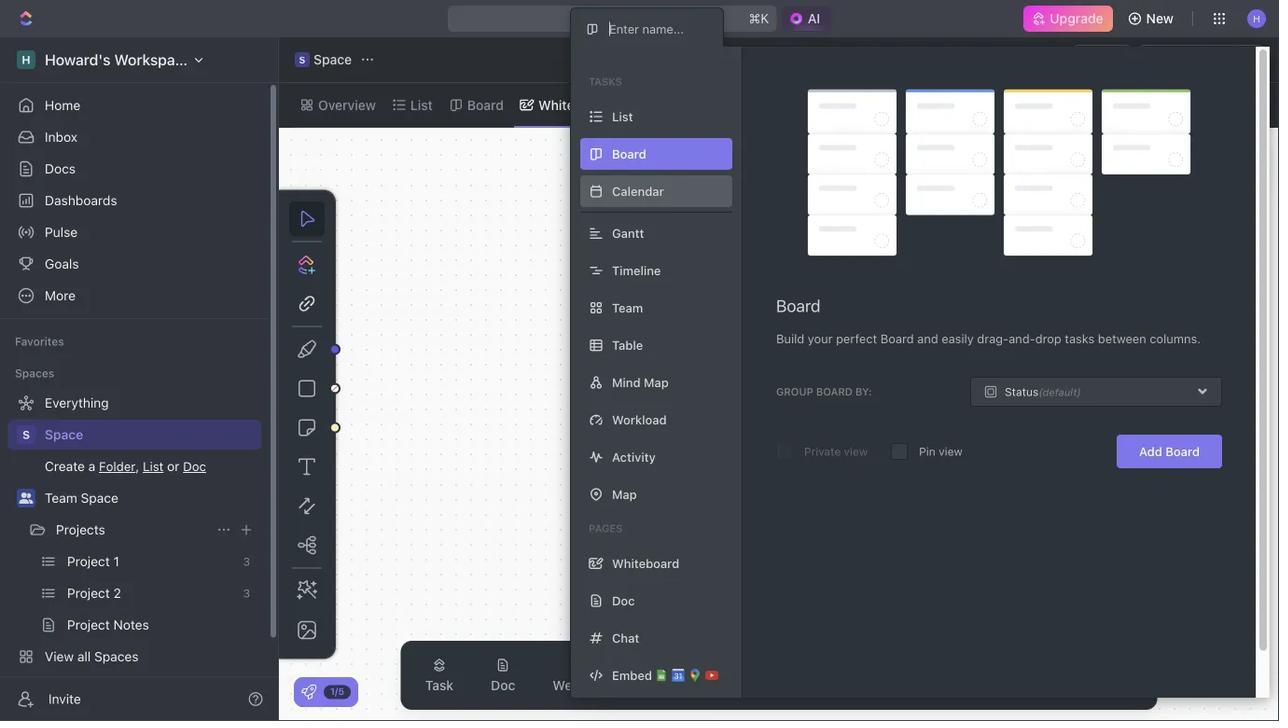 Task type: locate. For each thing, give the bounding box(es) containing it.
pulse link
[[7, 217, 261, 247]]

docs
[[45, 161, 76, 176], [762, 678, 794, 693]]

overview
[[318, 97, 376, 112]]

add inside button
[[1157, 98, 1179, 112]]

pulse
[[45, 224, 78, 240]]

1/5
[[330, 686, 344, 697]]

status
[[1005, 386, 1039, 399]]

list link
[[407, 92, 433, 118]]

0 horizontal spatial list
[[410, 97, 433, 112]]

easily
[[942, 332, 974, 346]]

1 horizontal spatial whiteboard
[[612, 557, 680, 571]]

1 vertical spatial team
[[45, 490, 77, 506]]

docs down inbox
[[45, 161, 76, 176]]

Enter name... field
[[607, 21, 708, 37]]

share button
[[1073, 45, 1131, 75]]

100%
[[1099, 153, 1132, 168]]

user group image
[[19, 493, 33, 504]]

space for team space
[[81, 490, 118, 506]]

favorites
[[15, 335, 64, 348]]

team up table
[[612, 301, 643, 315]]

1 view from the left
[[844, 445, 868, 458]]

figma button
[[625, 647, 692, 705]]

status (default)
[[1005, 386, 1081, 399]]

space, , element
[[295, 52, 310, 67], [17, 426, 35, 444]]

space
[[314, 52, 352, 67], [45, 427, 83, 442], [81, 490, 118, 506]]

task
[[1182, 98, 1207, 112], [425, 678, 454, 693]]

upgrade link
[[1024, 6, 1113, 32]]

board
[[467, 97, 504, 112], [776, 296, 821, 316], [881, 332, 914, 346], [1166, 445, 1200, 459]]

1 horizontal spatial docs
[[762, 678, 794, 693]]

1 vertical spatial s
[[22, 428, 30, 441]]

1 horizontal spatial s
[[299, 54, 306, 65]]

1 horizontal spatial team
[[612, 301, 643, 315]]

doc up chat
[[612, 594, 635, 608]]

h
[[961, 153, 970, 167]]

1 vertical spatial add
[[1139, 445, 1163, 459]]

0 horizontal spatial doc
[[491, 678, 515, 693]]

1 vertical spatial doc
[[491, 678, 515, 693]]

view
[[844, 445, 868, 458], [939, 445, 963, 458]]

view for pin view
[[939, 445, 963, 458]]

2 vertical spatial space
[[81, 490, 118, 506]]

doc
[[612, 594, 635, 608], [491, 678, 515, 693]]

0 vertical spatial doc
[[612, 594, 635, 608]]

team right user group icon
[[45, 490, 77, 506]]

team
[[612, 301, 643, 315], [45, 490, 77, 506]]

private
[[804, 445, 841, 458]]

0 vertical spatial add
[[1157, 98, 1179, 112]]

0 vertical spatial docs
[[45, 161, 76, 176]]

0 vertical spatial space
[[314, 52, 352, 67]]

whiteboard
[[538, 97, 610, 112], [612, 557, 680, 571]]

list left "board" link
[[410, 97, 433, 112]]

map right mind
[[644, 376, 669, 390]]

0 horizontal spatial map
[[612, 488, 637, 502]]

0 horizontal spatial s
[[22, 428, 30, 441]]

2 view from the left
[[939, 445, 963, 458]]

space up overview link
[[314, 52, 352, 67]]

s for s
[[22, 428, 30, 441]]

mind map
[[612, 376, 669, 390]]

add
[[1157, 98, 1179, 112], [1139, 445, 1163, 459]]

table
[[612, 338, 643, 352]]

0 vertical spatial whiteboard
[[538, 97, 610, 112]]

whiteboard down tasks
[[538, 97, 610, 112]]

docs link
[[7, 154, 261, 184]]

workload
[[612, 413, 667, 427]]

0 horizontal spatial space, , element
[[17, 426, 35, 444]]

team for team space
[[45, 490, 77, 506]]

tree
[[7, 388, 261, 704]]

team inside sidebar navigation
[[45, 490, 77, 506]]

drag-
[[977, 332, 1009, 346]]

1 horizontal spatial map
[[644, 376, 669, 390]]

1 vertical spatial task
[[425, 678, 454, 693]]

task button
[[410, 647, 469, 705]]

add board
[[1139, 445, 1200, 459]]

0 vertical spatial space, , element
[[295, 52, 310, 67]]

new button
[[1120, 4, 1185, 34]]

0 vertical spatial team
[[612, 301, 643, 315]]

doc inside "button"
[[491, 678, 515, 693]]

map down activity
[[612, 488, 637, 502]]

1 vertical spatial map
[[612, 488, 637, 502]]

add task button
[[1150, 94, 1214, 116]]

list
[[410, 97, 433, 112], [612, 110, 633, 124]]

space for s space
[[314, 52, 352, 67]]

s
[[299, 54, 306, 65], [22, 428, 30, 441]]

1 horizontal spatial task
[[1182, 98, 1207, 112]]

share
[[1084, 52, 1120, 67]]

0 horizontal spatial view
[[844, 445, 868, 458]]

s for s space
[[299, 54, 306, 65]]

whiteboard down pages on the left
[[612, 557, 680, 571]]

0 horizontal spatial team
[[45, 490, 77, 506]]

chat
[[612, 631, 639, 645]]

1 horizontal spatial view
[[939, 445, 963, 458]]

0 horizontal spatial docs
[[45, 161, 76, 176]]

tree containing space
[[7, 388, 261, 704]]

view right the private
[[844, 445, 868, 458]]

perfect
[[836, 332, 877, 346]]

0 vertical spatial task
[[1182, 98, 1207, 112]]

1 vertical spatial docs
[[762, 678, 794, 693]]

mind
[[612, 376, 641, 390]]

space up team space
[[45, 427, 83, 442]]

build
[[776, 332, 805, 346]]

1 vertical spatial space, , element
[[17, 426, 35, 444]]

build your perfect board and easily drag-and-drop tasks between columns.
[[776, 332, 1201, 346]]

map
[[644, 376, 669, 390], [612, 488, 637, 502]]

website
[[553, 678, 603, 693]]

doc right task button
[[491, 678, 515, 693]]

task left doc "button"
[[425, 678, 454, 693]]

goals link
[[7, 249, 261, 279]]

s inside sidebar navigation
[[22, 428, 30, 441]]

space up projects
[[81, 490, 118, 506]]

list down tasks
[[612, 110, 633, 124]]

s inside s space
[[299, 54, 306, 65]]

1 horizontal spatial doc
[[612, 594, 635, 608]]

add for add task
[[1157, 98, 1179, 112]]

view right pin
[[939, 445, 963, 458]]

1 horizontal spatial space, , element
[[295, 52, 310, 67]]

0 vertical spatial s
[[299, 54, 306, 65]]

docs right google
[[762, 678, 794, 693]]

task down automations button
[[1182, 98, 1207, 112]]

board inside "board" link
[[467, 97, 504, 112]]

calendar
[[612, 184, 664, 198]]

view for private view
[[844, 445, 868, 458]]

favorites button
[[7, 330, 72, 353]]

whiteboard link
[[535, 92, 610, 118]]

pin
[[919, 445, 936, 458]]

invite
[[49, 691, 81, 707]]



Task type: vqa. For each thing, say whether or not it's contained in the screenshot.
the Add Task button on the top right of page
yes



Task type: describe. For each thing, give the bounding box(es) containing it.
tasks
[[1065, 332, 1095, 346]]

spaces
[[15, 367, 54, 380]]

0 horizontal spatial whiteboard
[[538, 97, 610, 112]]

board
[[816, 386, 853, 398]]

pages
[[589, 523, 623, 535]]

inbox
[[45, 129, 77, 145]]

board link
[[464, 92, 504, 118]]

1 vertical spatial space
[[45, 427, 83, 442]]

automations button
[[1140, 46, 1236, 74]]

list inside list link
[[410, 97, 433, 112]]

projects
[[56, 522, 105, 537]]

goals
[[45, 256, 79, 272]]

team space
[[45, 490, 118, 506]]

search...
[[597, 11, 650, 26]]

team for team
[[612, 301, 643, 315]]

customize button
[[1042, 92, 1138, 118]]

timeline
[[612, 264, 661, 278]]

new
[[1146, 11, 1174, 26]]

home link
[[7, 91, 261, 120]]

embed
[[612, 669, 652, 683]]

your
[[808, 332, 833, 346]]

inbox link
[[7, 122, 261, 152]]

onboarding checklist button element
[[301, 685, 316, 700]]

space link
[[45, 420, 258, 450]]

group
[[776, 386, 814, 398]]

docs inside sidebar navigation
[[45, 161, 76, 176]]

and-
[[1009, 332, 1036, 346]]

tree inside sidebar navigation
[[7, 388, 261, 704]]

projects link
[[56, 515, 209, 545]]

1 horizontal spatial list
[[612, 110, 633, 124]]

google
[[715, 678, 759, 693]]

docs inside button
[[762, 678, 794, 693]]

by:
[[856, 386, 872, 398]]

add for add board
[[1139, 445, 1163, 459]]

private view
[[804, 445, 868, 458]]

home
[[45, 98, 80, 113]]

add task
[[1157, 98, 1207, 112]]

customize
[[1066, 97, 1132, 112]]

gantt
[[612, 226, 644, 240]]

drop
[[1035, 332, 1062, 346]]

activity
[[612, 450, 656, 464]]

pin view
[[919, 445, 963, 458]]

website button
[[538, 647, 618, 705]]

group board by:
[[776, 386, 872, 398]]

⌘k
[[749, 11, 769, 26]]

team space link
[[45, 483, 258, 513]]

100% button
[[1096, 149, 1136, 171]]

google docs
[[715, 678, 794, 693]]

google docs button
[[700, 647, 809, 705]]

0 horizontal spatial task
[[425, 678, 454, 693]]

and
[[917, 332, 938, 346]]

onboarding checklist button image
[[301, 685, 316, 700]]

1 vertical spatial whiteboard
[[612, 557, 680, 571]]

dashboards link
[[7, 186, 261, 216]]

columns.
[[1150, 332, 1201, 346]]

0 vertical spatial map
[[644, 376, 669, 390]]

sidebar navigation
[[0, 37, 279, 721]]

doc button
[[476, 647, 530, 705]]

overview link
[[314, 92, 376, 118]]

dashboards
[[45, 193, 117, 208]]

automations
[[1149, 52, 1227, 67]]

s space
[[299, 52, 352, 67]]

tasks
[[589, 76, 622, 88]]

upgrade
[[1050, 11, 1104, 26]]

(default)
[[1039, 386, 1081, 399]]

between
[[1098, 332, 1147, 346]]

figma
[[640, 678, 678, 693]]

space, , element inside sidebar navigation
[[17, 426, 35, 444]]



